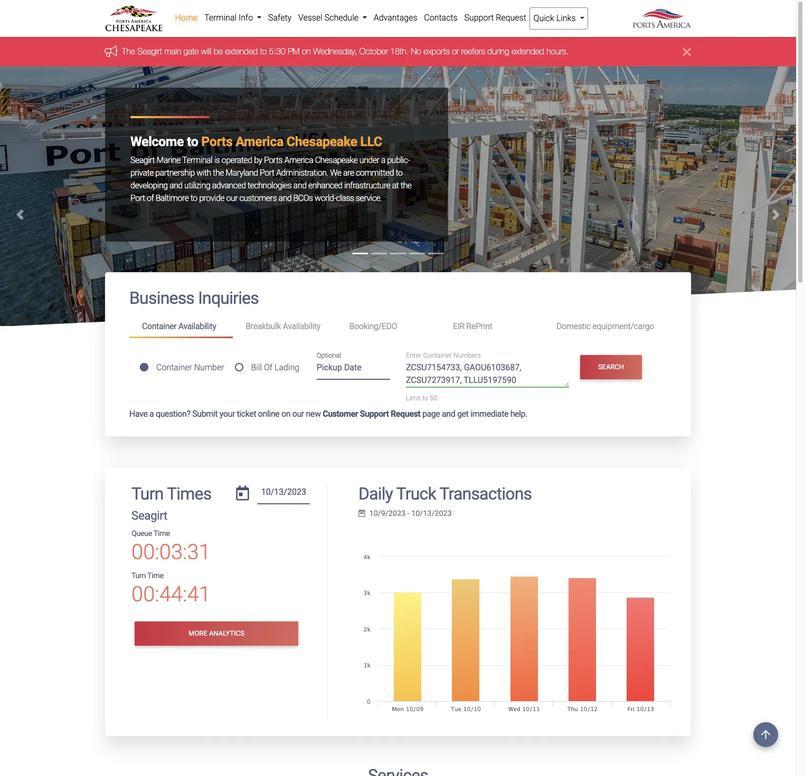 Task type: locate. For each thing, give the bounding box(es) containing it.
1 turn from the top
[[131, 484, 163, 504]]

ports inside seagirt marine terminal is operated by ports america chesapeake under a public- private partnership with the maryland port administration.                         we are committed to developing and utilizing advanced technologies and enhanced infrastructure at the port of baltimore to provide                         our customers and bcos world-class service.
[[264, 155, 283, 165]]

lading
[[275, 363, 299, 373]]

time right queue
[[154, 530, 170, 539]]

extended
[[225, 47, 258, 56], [512, 47, 544, 56]]

1 vertical spatial chesapeake
[[315, 155, 358, 165]]

0 horizontal spatial port
[[130, 193, 145, 203]]

ports up is
[[201, 134, 233, 149]]

request down limit
[[391, 409, 420, 419]]

support right customer
[[360, 409, 389, 419]]

seagirt up private
[[130, 155, 155, 165]]

of
[[147, 193, 154, 203]]

our down 'advanced'
[[226, 193, 238, 203]]

extended right "be" in the top of the page
[[225, 47, 258, 56]]

the
[[122, 47, 135, 56]]

page
[[422, 409, 440, 419]]

1 availability from the left
[[178, 322, 216, 332]]

to left 5:30
[[260, 47, 267, 56]]

50
[[430, 395, 437, 403]]

submit
[[192, 409, 218, 419]]

container right enter
[[423, 352, 452, 360]]

calendar week image
[[359, 510, 365, 518]]

more analytics link
[[135, 622, 298, 646]]

numbers
[[453, 352, 481, 360]]

seagirt inside main content
[[131, 509, 167, 523]]

ports right the by
[[264, 155, 283, 165]]

turn times
[[131, 484, 211, 504]]

container for container availability
[[142, 322, 177, 332]]

turn for turn time 00:44:41
[[131, 572, 146, 581]]

extended right during
[[512, 47, 544, 56]]

support
[[464, 13, 494, 23], [360, 409, 389, 419]]

america up the by
[[236, 134, 284, 149]]

0 vertical spatial ports
[[201, 134, 233, 149]]

1 vertical spatial terminal
[[182, 155, 212, 165]]

0 horizontal spatial support
[[360, 409, 389, 419]]

none text field inside main content
[[257, 484, 310, 505]]

0 horizontal spatial america
[[236, 134, 284, 149]]

bullhorn image
[[105, 45, 122, 57]]

0 vertical spatial turn
[[131, 484, 163, 504]]

1 horizontal spatial ports
[[264, 155, 283, 165]]

0 vertical spatial terminal
[[204, 13, 237, 23]]

Optional text field
[[317, 359, 390, 380]]

committed
[[356, 168, 394, 178]]

terminal inside terminal info "link"
[[204, 13, 237, 23]]

availability inside breakbulk availability link
[[283, 322, 320, 332]]

on inside the seagirt main gate will be extended to 5:30 pm on wednesday, october 18th.  no exports or reefers during extended hours. alert
[[302, 47, 311, 56]]

port
[[260, 168, 274, 178], [130, 193, 145, 203]]

1 horizontal spatial our
[[292, 409, 304, 419]]

to inside main content
[[422, 395, 428, 403]]

time for 00:03:31
[[154, 530, 170, 539]]

question?
[[156, 409, 190, 419]]

0 horizontal spatial availability
[[178, 322, 216, 332]]

1 vertical spatial on
[[281, 409, 290, 419]]

to left '50'
[[422, 395, 428, 403]]

main content
[[97, 273, 699, 777]]

contacts
[[424, 13, 458, 23]]

2 vertical spatial container
[[156, 363, 192, 373]]

terminal left the info
[[204, 13, 237, 23]]

marine
[[157, 155, 181, 165]]

0 vertical spatial port
[[260, 168, 274, 178]]

our left new
[[292, 409, 304, 419]]

00:44:41
[[131, 582, 211, 607]]

search
[[598, 363, 624, 371]]

enter container numbers
[[406, 352, 481, 360]]

time for 00:44:41
[[147, 572, 164, 581]]

1 vertical spatial port
[[130, 193, 145, 203]]

help.
[[510, 409, 527, 419]]

and
[[169, 181, 183, 191], [293, 181, 307, 191], [278, 193, 292, 203], [442, 409, 455, 419]]

safety
[[268, 13, 292, 23]]

container left number
[[156, 363, 192, 373]]

chesapeake
[[287, 134, 357, 149], [315, 155, 358, 165]]

world-
[[315, 193, 336, 203]]

0 horizontal spatial extended
[[225, 47, 258, 56]]

-
[[407, 509, 410, 518]]

provide
[[199, 193, 224, 203]]

1 vertical spatial seagirt
[[130, 155, 155, 165]]

availability for container availability
[[178, 322, 216, 332]]

1 vertical spatial a
[[149, 409, 154, 419]]

2 availability from the left
[[283, 322, 320, 332]]

wednesday,
[[313, 47, 357, 56]]

close image
[[683, 46, 691, 58]]

0 vertical spatial seagirt
[[137, 47, 162, 56]]

vessel schedule
[[298, 13, 361, 23]]

ticket
[[237, 409, 256, 419]]

0 horizontal spatial our
[[226, 193, 238, 203]]

1 horizontal spatial support
[[464, 13, 494, 23]]

enter
[[406, 352, 422, 360]]

1 horizontal spatial availability
[[283, 322, 320, 332]]

have
[[129, 409, 148, 419]]

2 vertical spatial seagirt
[[131, 509, 167, 523]]

1 horizontal spatial the
[[401, 181, 412, 191]]

0 vertical spatial the
[[213, 168, 224, 178]]

0 vertical spatial support
[[464, 13, 494, 23]]

on right online
[[281, 409, 290, 419]]

seagirt inside seagirt marine terminal is operated by ports america chesapeake under a public- private partnership with the maryland port administration.                         we are committed to developing and utilizing advanced technologies and enhanced infrastructure at the port of baltimore to provide                         our customers and bcos world-class service.
[[130, 155, 155, 165]]

0 horizontal spatial on
[[281, 409, 290, 419]]

on right 'pm'
[[302, 47, 311, 56]]

0 horizontal spatial ports
[[201, 134, 233, 149]]

0 horizontal spatial request
[[391, 409, 420, 419]]

support request link
[[461, 7, 530, 29]]

and left get
[[442, 409, 455, 419]]

enhanced
[[308, 181, 342, 191]]

be
[[214, 47, 223, 56]]

llc
[[360, 134, 382, 149]]

a
[[381, 155, 385, 165], [149, 409, 154, 419]]

turn time 00:44:41
[[131, 572, 211, 607]]

terminal info
[[204, 13, 255, 23]]

seagirt marine terminal is operated by ports america chesapeake under a public- private partnership with the maryland port administration.                         we are committed to developing and utilizing advanced technologies and enhanced infrastructure at the port of baltimore to provide                         our customers and bcos world-class service.
[[130, 155, 412, 203]]

0 horizontal spatial a
[[149, 409, 154, 419]]

00:03:31
[[131, 540, 211, 565]]

limit to 50
[[406, 395, 437, 403]]

turn up 00:44:41
[[131, 572, 146, 581]]

we
[[330, 168, 341, 178]]

container down business
[[142, 322, 177, 332]]

port up technologies
[[260, 168, 274, 178]]

1 vertical spatial support
[[360, 409, 389, 419]]

1 vertical spatial america
[[284, 155, 313, 165]]

terminal
[[204, 13, 237, 23], [182, 155, 212, 165]]

seagirt inside alert
[[137, 47, 162, 56]]

1 horizontal spatial extended
[[512, 47, 544, 56]]

administration.
[[276, 168, 328, 178]]

and inside main content
[[442, 409, 455, 419]]

1 vertical spatial time
[[147, 572, 164, 581]]

0 vertical spatial container
[[142, 322, 177, 332]]

america up administration.
[[284, 155, 313, 165]]

times
[[167, 484, 211, 504]]

to down "public-"
[[396, 168, 403, 178]]

request left quick
[[496, 13, 526, 23]]

availability down business inquiries
[[178, 322, 216, 332]]

1 horizontal spatial on
[[302, 47, 311, 56]]

technologies
[[248, 181, 292, 191]]

support up 'reefers'
[[464, 13, 494, 23]]

None text field
[[257, 484, 310, 505]]

is
[[214, 155, 220, 165]]

0 vertical spatial a
[[381, 155, 385, 165]]

vessel
[[298, 13, 322, 23]]

ports
[[201, 134, 233, 149], [264, 155, 283, 165]]

a right have on the bottom left
[[149, 409, 154, 419]]

more analytics
[[189, 630, 244, 638]]

links
[[556, 13, 576, 23]]

container
[[142, 322, 177, 332], [423, 352, 452, 360], [156, 363, 192, 373]]

a right under
[[381, 155, 385, 165]]

breakbulk
[[246, 322, 281, 332]]

by
[[254, 155, 262, 165]]

availability inside container availability link
[[178, 322, 216, 332]]

0 vertical spatial time
[[154, 530, 170, 539]]

terminal up with
[[182, 155, 212, 165]]

1 vertical spatial turn
[[131, 572, 146, 581]]

turn inside 'turn time 00:44:41'
[[131, 572, 146, 581]]

5:30
[[269, 47, 285, 56]]

seagirt up queue
[[131, 509, 167, 523]]

1 vertical spatial our
[[292, 409, 304, 419]]

booking/edo
[[349, 322, 397, 332]]

time inside queue time 00:03:31
[[154, 530, 170, 539]]

container number
[[156, 363, 224, 373]]

0 vertical spatial on
[[302, 47, 311, 56]]

get
[[457, 409, 469, 419]]

1 horizontal spatial a
[[381, 155, 385, 165]]

1 vertical spatial ports
[[264, 155, 283, 165]]

turn up queue
[[131, 484, 163, 504]]

0 vertical spatial our
[[226, 193, 238, 203]]

main content containing 00:03:31
[[97, 273, 699, 777]]

a inside seagirt marine terminal is operated by ports america chesapeake under a public- private partnership with the maryland port administration.                         we are committed to developing and utilizing advanced technologies and enhanced infrastructure at the port of baltimore to provide                         our customers and bcos world-class service.
[[381, 155, 385, 165]]

10/9/2023
[[369, 509, 406, 518]]

time up 00:44:41
[[147, 572, 164, 581]]

1 horizontal spatial america
[[284, 155, 313, 165]]

0 vertical spatial request
[[496, 13, 526, 23]]

the down is
[[213, 168, 224, 178]]

10/13/2023
[[411, 509, 452, 518]]

port left of
[[130, 193, 145, 203]]

business
[[129, 288, 194, 309]]

1 vertical spatial request
[[391, 409, 420, 419]]

domestic
[[556, 322, 591, 332]]

safety link
[[265, 7, 295, 29]]

0 vertical spatial america
[[236, 134, 284, 149]]

the right at
[[401, 181, 412, 191]]

time inside 'turn time 00:44:41'
[[147, 572, 164, 581]]

contacts link
[[421, 7, 461, 29]]

availability right breakbulk
[[283, 322, 320, 332]]

our inside seagirt marine terminal is operated by ports america chesapeake under a public- private partnership with the maryland port administration.                         we are committed to developing and utilizing advanced technologies and enhanced infrastructure at the port of baltimore to provide                         our customers and bcos world-class service.
[[226, 193, 238, 203]]

schedule
[[325, 13, 358, 23]]

quick links
[[534, 13, 578, 23]]

and down partnership
[[169, 181, 183, 191]]

number
[[194, 363, 224, 373]]

2 turn from the top
[[131, 572, 146, 581]]

support request
[[464, 13, 526, 23]]

class
[[336, 193, 354, 203]]

to inside alert
[[260, 47, 267, 56]]

seagirt right the the in the top of the page
[[137, 47, 162, 56]]



Task type: vqa. For each thing, say whether or not it's contained in the screenshot.
enhanced
yes



Task type: describe. For each thing, give the bounding box(es) containing it.
new
[[306, 409, 321, 419]]

will
[[201, 47, 211, 56]]

analytics
[[209, 630, 244, 638]]

america inside seagirt marine terminal is operated by ports america chesapeake under a public- private partnership with the maryland port administration.                         we are committed to developing and utilizing advanced technologies and enhanced infrastructure at the port of baltimore to provide                         our customers and bcos world-class service.
[[284, 155, 313, 165]]

terminal info link
[[201, 7, 265, 29]]

the seagirt main gate will be extended to 5:30 pm on wednesday, october 18th.  no exports or reefers during extended hours.
[[122, 47, 569, 56]]

queue time 00:03:31
[[131, 530, 211, 565]]

with
[[197, 168, 211, 178]]

breakbulk availability link
[[233, 317, 337, 337]]

calendar day image
[[236, 486, 249, 501]]

more
[[189, 630, 207, 638]]

queue
[[131, 530, 152, 539]]

domestic equipment/cargo link
[[544, 317, 667, 337]]

october
[[359, 47, 388, 56]]

customers
[[239, 193, 277, 203]]

eir reprint
[[453, 322, 492, 332]]

reefers
[[461, 47, 485, 56]]

search button
[[580, 355, 642, 380]]

or
[[452, 47, 459, 56]]

truck
[[396, 484, 436, 504]]

to down 'utilizing'
[[191, 193, 197, 203]]

exports
[[424, 47, 450, 56]]

hours.
[[547, 47, 569, 56]]

seagirt for seagirt
[[131, 509, 167, 523]]

developing
[[130, 181, 168, 191]]

10/9/2023 - 10/13/2023
[[369, 509, 452, 518]]

daily truck transactions
[[359, 484, 532, 504]]

container availability link
[[129, 317, 233, 338]]

inquiries
[[198, 288, 259, 309]]

customer
[[323, 409, 358, 419]]

turn for turn times
[[131, 484, 163, 504]]

and down administration.
[[293, 181, 307, 191]]

availability for breakbulk availability
[[283, 322, 320, 332]]

maryland
[[226, 168, 258, 178]]

utilizing
[[184, 181, 210, 191]]

a inside main content
[[149, 409, 154, 419]]

terminal inside seagirt marine terminal is operated by ports america chesapeake under a public- private partnership with the maryland port administration.                         we are committed to developing and utilizing advanced technologies and enhanced infrastructure at the port of baltimore to provide                         our customers and bcos world-class service.
[[182, 155, 212, 165]]

support inside main content
[[360, 409, 389, 419]]

partnership
[[155, 168, 195, 178]]

have a question? submit your ticket online on our new customer support request page and get immediate help.
[[129, 409, 527, 419]]

1 extended from the left
[[225, 47, 258, 56]]

under
[[359, 155, 379, 165]]

on inside main content
[[281, 409, 290, 419]]

quick
[[534, 13, 554, 23]]

are
[[343, 168, 354, 178]]

transactions
[[439, 484, 532, 504]]

pm
[[288, 47, 300, 56]]

seagirt for seagirt marine terminal is operated by ports america chesapeake under a public- private partnership with the maryland port administration.                         we are committed to developing and utilizing advanced technologies and enhanced infrastructure at the port of baltimore to provide                         our customers and bcos world-class service.
[[130, 155, 155, 165]]

domestic equipment/cargo
[[556, 322, 654, 332]]

go to top image
[[753, 723, 778, 748]]

advantages link
[[370, 7, 421, 29]]

during
[[487, 47, 509, 56]]

no
[[411, 47, 421, 56]]

booking/edo link
[[337, 317, 440, 337]]

and left 'bcos'
[[278, 193, 292, 203]]

breakbulk availability
[[246, 322, 320, 332]]

public-
[[387, 155, 410, 165]]

customer support request link
[[323, 409, 420, 419]]

to up with
[[187, 134, 198, 149]]

1 horizontal spatial request
[[496, 13, 526, 23]]

2 extended from the left
[[512, 47, 544, 56]]

Enter Container Numbers text field
[[406, 362, 569, 388]]

reprint
[[466, 322, 492, 332]]

baltimore
[[156, 193, 189, 203]]

business inquiries
[[129, 288, 259, 309]]

advanced
[[212, 181, 246, 191]]

1 vertical spatial the
[[401, 181, 412, 191]]

eir reprint link
[[440, 317, 544, 337]]

0 vertical spatial chesapeake
[[287, 134, 357, 149]]

at
[[392, 181, 399, 191]]

container for container number
[[156, 363, 192, 373]]

operated
[[222, 155, 252, 165]]

of
[[264, 363, 272, 373]]

main
[[164, 47, 181, 56]]

the seagirt main gate will be extended to 5:30 pm on wednesday, october 18th.  no exports or reefers during extended hours. alert
[[0, 37, 796, 67]]

18th.
[[390, 47, 409, 56]]

immediate
[[470, 409, 508, 419]]

infrastructure
[[344, 181, 390, 191]]

1 vertical spatial container
[[423, 352, 452, 360]]

container availability
[[142, 322, 216, 332]]

private
[[130, 168, 154, 178]]

0 horizontal spatial the
[[213, 168, 224, 178]]

chesapeake inside seagirt marine terminal is operated by ports america chesapeake under a public- private partnership with the maryland port administration.                         we are committed to developing and utilizing advanced technologies and enhanced infrastructure at the port of baltimore to provide                         our customers and bcos world-class service.
[[315, 155, 358, 165]]

bill
[[251, 363, 262, 373]]

your
[[220, 409, 235, 419]]

advantages
[[374, 13, 417, 23]]

service.
[[356, 193, 382, 203]]

home
[[175, 13, 198, 23]]

bcos
[[293, 193, 313, 203]]

1 horizontal spatial port
[[260, 168, 274, 178]]

ports america chesapeake image
[[0, 67, 796, 412]]

home link
[[172, 7, 201, 29]]

equipment/cargo
[[592, 322, 654, 332]]



